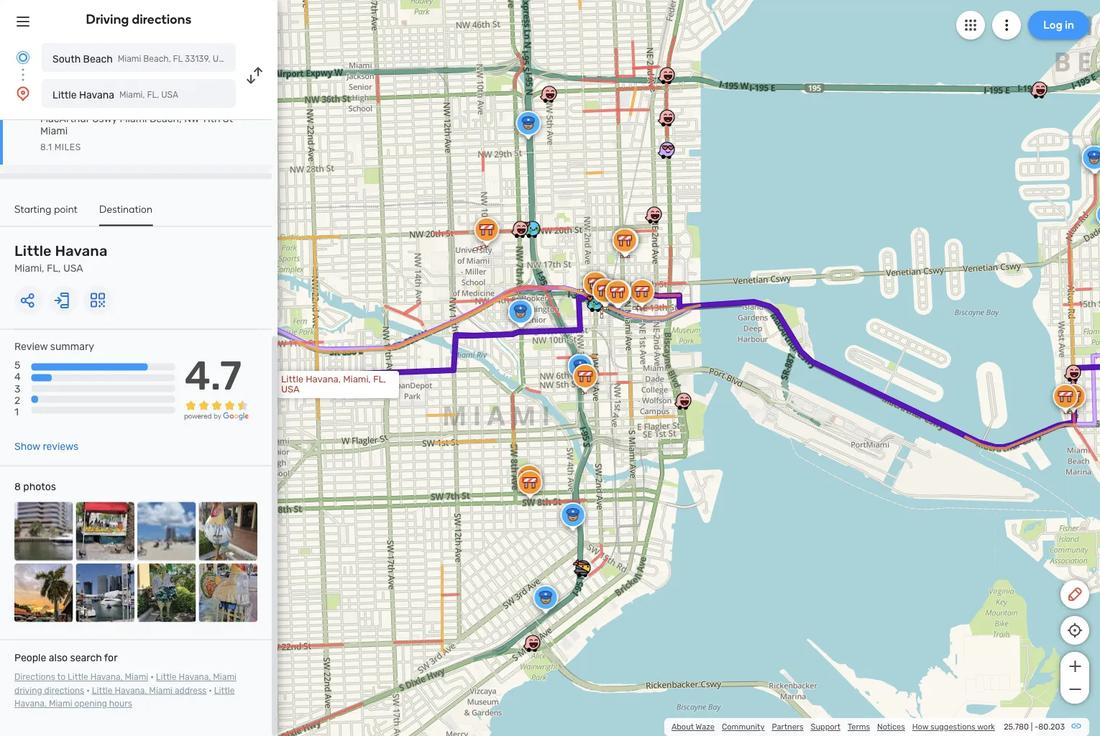Task type: describe. For each thing, give the bounding box(es) containing it.
about waze community partners support terms notices how suggestions work
[[671, 722, 995, 732]]

suggestions
[[930, 722, 975, 732]]

little inside 'little havana miami, fl, usa'
[[14, 243, 52, 260]]

miles
[[54, 142, 81, 152]]

directions
[[14, 672, 55, 682]]

directions to little havana, miami link
[[14, 672, 148, 682]]

0 vertical spatial little havana miami, fl, usa
[[52, 89, 178, 101]]

little inside little havana, miami, fl, usa
[[281, 374, 303, 385]]

directions to little havana, miami
[[14, 672, 148, 682]]

miami for beach;
[[120, 113, 147, 125]]

little inside little havana, miami driving directions
[[156, 672, 176, 682]]

little havana, miami opening hours
[[14, 686, 235, 709]]

waze
[[696, 722, 715, 732]]

little havana, miami, fl, usa
[[281, 374, 386, 395]]

notices
[[877, 722, 905, 732]]

havana, for directions
[[179, 672, 211, 682]]

destination button
[[99, 203, 153, 226]]

little havana, miami address
[[92, 686, 207, 696]]

south
[[52, 53, 81, 65]]

25.780
[[1004, 722, 1029, 732]]

havana, for hours
[[14, 699, 47, 709]]

driving
[[14, 686, 42, 696]]

also
[[49, 652, 68, 664]]

cswy
[[92, 113, 117, 125]]

people also search for
[[14, 652, 118, 664]]

3
[[14, 383, 20, 395]]

directions inside little havana, miami driving directions
[[44, 686, 84, 696]]

beach;
[[149, 113, 182, 125]]

little havana, miami driving directions link
[[14, 672, 237, 696]]

pencil image
[[1066, 586, 1083, 603]]

hours
[[109, 699, 132, 709]]

0 vertical spatial fl,
[[147, 90, 159, 100]]

havana, for usa
[[306, 374, 341, 385]]

address
[[175, 686, 207, 696]]

image 7 of little havana, miami image
[[137, 564, 196, 622]]

starting point button
[[14, 203, 78, 225]]

location image
[[14, 85, 32, 102]]

how suggestions work link
[[912, 722, 995, 732]]

little havana, miami opening hours link
[[14, 686, 235, 709]]

8.1
[[40, 142, 52, 152]]

terms
[[848, 722, 870, 732]]

reviews
[[43, 441, 78, 453]]

image 1 of little havana, miami image
[[14, 502, 73, 561]]

partners link
[[772, 722, 804, 732]]

image 2 of little havana, miami image
[[76, 502, 134, 561]]

4.7
[[184, 352, 242, 399]]

summary
[[50, 341, 94, 353]]

to
[[57, 672, 65, 682]]

people
[[14, 652, 46, 664]]

zoom out image
[[1066, 681, 1084, 698]]

miami for beach,
[[118, 54, 141, 64]]

0 vertical spatial havana
[[79, 89, 114, 101]]

image 6 of little havana, miami image
[[76, 564, 134, 622]]

zoom in image
[[1066, 658, 1084, 675]]

fl, inside little havana, miami, fl, usa
[[373, 374, 386, 385]]

current location image
[[14, 49, 32, 66]]

nw
[[184, 113, 199, 125]]

-
[[1035, 722, 1038, 732]]

miami for driving
[[213, 672, 237, 682]]

show reviews
[[14, 441, 78, 453]]

little havana, miami address link
[[92, 686, 207, 696]]

8
[[14, 481, 21, 493]]

1 vertical spatial havana
[[55, 243, 108, 260]]



Task type: vqa. For each thing, say whether or not it's contained in the screenshot.
'123.473'
no



Task type: locate. For each thing, give the bounding box(es) containing it.
community link
[[722, 722, 765, 732]]

havana,
[[306, 374, 341, 385], [90, 672, 123, 682], [179, 672, 211, 682], [115, 686, 147, 696], [14, 699, 47, 709]]

80.203
[[1038, 722, 1065, 732]]

photos
[[23, 481, 56, 493]]

havana down point
[[55, 243, 108, 260]]

image 4 of little havana, miami image
[[199, 502, 257, 561]]

about
[[671, 722, 694, 732]]

driving
[[86, 12, 129, 27]]

5
[[14, 360, 20, 371]]

st
[[223, 113, 233, 125]]

1 horizontal spatial miami,
[[119, 90, 145, 100]]

usa inside little havana, miami, fl, usa
[[281, 384, 300, 395]]

partners
[[772, 722, 804, 732]]

work
[[977, 722, 995, 732]]

support
[[811, 722, 840, 732]]

1
[[14, 406, 19, 418]]

1 vertical spatial directions
[[44, 686, 84, 696]]

miami for opening
[[49, 699, 72, 709]]

miami for address
[[149, 686, 173, 696]]

2
[[14, 394, 20, 406]]

usa
[[213, 54, 230, 64], [161, 90, 178, 100], [63, 262, 83, 274], [281, 384, 300, 395]]

fl
[[173, 54, 183, 64]]

point
[[54, 203, 78, 215]]

little havana miami, fl, usa down starting point 'button'
[[14, 243, 108, 274]]

5 4 3 2 1
[[14, 360, 21, 418]]

opening
[[74, 699, 107, 709]]

little inside 'little havana, miami opening hours'
[[214, 686, 235, 696]]

beach
[[83, 53, 113, 65]]

havana, inside little havana, miami driving directions
[[179, 672, 211, 682]]

0 vertical spatial miami,
[[119, 90, 145, 100]]

starting point
[[14, 203, 78, 215]]

little havana, miami driving directions
[[14, 672, 237, 696]]

destination
[[99, 203, 153, 215]]

macarthur cswy miami beach; nw 11th st miami 8.1 miles
[[40, 113, 233, 152]]

0 horizontal spatial fl,
[[47, 262, 61, 274]]

miami inside south beach miami beach, fl 33139, usa
[[118, 54, 141, 64]]

miami inside 'little havana, miami opening hours'
[[49, 699, 72, 709]]

0 horizontal spatial directions
[[44, 686, 84, 696]]

show
[[14, 441, 40, 453]]

0 vertical spatial directions
[[132, 12, 192, 27]]

how
[[912, 722, 928, 732]]

miami
[[118, 54, 141, 64], [120, 113, 147, 125], [40, 125, 68, 137], [125, 672, 148, 682], [213, 672, 237, 682], [149, 686, 173, 696], [49, 699, 72, 709]]

link image
[[1071, 720, 1082, 732]]

image 3 of little havana, miami image
[[137, 502, 196, 561]]

1 vertical spatial fl,
[[47, 262, 61, 274]]

usa inside south beach miami beach, fl 33139, usa
[[213, 54, 230, 64]]

little
[[52, 89, 77, 101], [14, 243, 52, 260], [281, 374, 303, 385], [68, 672, 88, 682], [156, 672, 176, 682], [92, 686, 113, 696], [214, 686, 235, 696]]

miami, inside little havana, miami, fl, usa
[[343, 374, 371, 385]]

directions
[[132, 12, 192, 27], [44, 686, 84, 696]]

1 vertical spatial miami,
[[14, 262, 44, 274]]

havana up cswy
[[79, 89, 114, 101]]

support link
[[811, 722, 840, 732]]

havana, inside little havana, miami, fl, usa
[[306, 374, 341, 385]]

33139,
[[185, 54, 211, 64]]

havana, inside 'little havana, miami opening hours'
[[14, 699, 47, 709]]

1 horizontal spatial fl,
[[147, 90, 159, 100]]

about waze link
[[671, 722, 715, 732]]

1 vertical spatial little havana miami, fl, usa
[[14, 243, 108, 274]]

terms link
[[848, 722, 870, 732]]

4
[[14, 371, 21, 383]]

image 5 of little havana, miami image
[[14, 564, 73, 622]]

havana
[[79, 89, 114, 101], [55, 243, 108, 260]]

search
[[70, 652, 102, 664]]

25.780 | -80.203
[[1004, 722, 1065, 732]]

1 horizontal spatial directions
[[132, 12, 192, 27]]

8 photos
[[14, 481, 56, 493]]

macarthur
[[40, 113, 90, 125]]

notices link
[[877, 722, 905, 732]]

south beach miami beach, fl 33139, usa
[[52, 53, 230, 65]]

2 horizontal spatial miami,
[[343, 374, 371, 385]]

community
[[722, 722, 765, 732]]

2 vertical spatial fl,
[[373, 374, 386, 385]]

miami,
[[119, 90, 145, 100], [14, 262, 44, 274], [343, 374, 371, 385]]

review
[[14, 341, 48, 353]]

2 horizontal spatial fl,
[[373, 374, 386, 385]]

driving directions
[[86, 12, 192, 27]]

for
[[104, 652, 118, 664]]

miami inside little havana, miami driving directions
[[213, 672, 237, 682]]

little havana miami, fl, usa up cswy
[[52, 89, 178, 101]]

little havana miami, fl, usa
[[52, 89, 178, 101], [14, 243, 108, 274]]

fl,
[[147, 90, 159, 100], [47, 262, 61, 274], [373, 374, 386, 385]]

11th
[[202, 113, 220, 125]]

|
[[1031, 722, 1033, 732]]

directions up the beach,
[[132, 12, 192, 27]]

image 8 of little havana, miami image
[[199, 564, 257, 622]]

2 vertical spatial miami,
[[343, 374, 371, 385]]

beach,
[[143, 54, 171, 64]]

directions down 'to'
[[44, 686, 84, 696]]

starting
[[14, 203, 51, 215]]

review summary
[[14, 341, 94, 353]]

0 horizontal spatial miami,
[[14, 262, 44, 274]]



